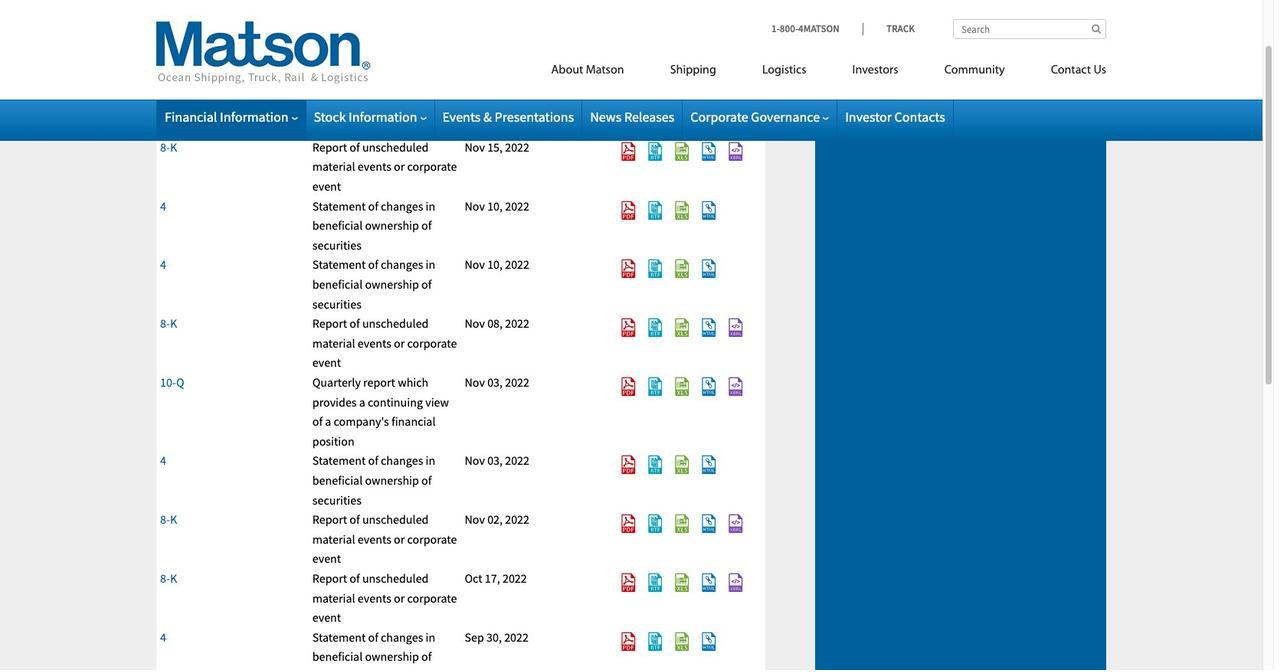 Task type: vqa. For each thing, say whether or not it's contained in the screenshot.


Task type: locate. For each thing, give the bounding box(es) containing it.
corporate governance link
[[691, 108, 830, 126]]

nov left 02,
[[465, 512, 485, 528]]

3 changes from the top
[[381, 257, 423, 272]]

1 nov 03, 2022 from the top
[[465, 375, 530, 390]]

1 or from the top
[[394, 159, 405, 174]]

03, for quarterly report which provides a continuing view of a company's financial position
[[488, 375, 503, 390]]

None search field
[[954, 19, 1107, 39]]

1 vertical spatial 03,
[[488, 453, 503, 469]]

0 vertical spatial investor
[[846, 16, 893, 33]]

03, down 08,
[[488, 375, 503, 390]]

in
[[426, 81, 436, 96], [426, 198, 436, 214], [426, 257, 436, 272], [426, 453, 436, 469], [426, 630, 436, 645]]

us
[[1094, 64, 1107, 77]]

nov 10, 2022 down nov 15, 2022
[[465, 198, 530, 214]]

or for nov 02, 2022
[[394, 532, 405, 547]]

3 material from the top
[[313, 532, 355, 547]]

4 unscheduled from the top
[[362, 571, 429, 586]]

2 report from the top
[[313, 316, 347, 331]]

unscheduled for nov 15, 2022
[[362, 139, 429, 155]]

8-k link for nov 15, 2022
[[160, 139, 177, 155]]

2 in from the top
[[426, 198, 436, 214]]

1 event from the top
[[313, 179, 341, 194]]

nov 03, 2022 for quarterly report which provides a continuing view of a company's financial position
[[465, 375, 530, 390]]

events
[[443, 108, 481, 126]]

15,
[[488, 139, 503, 155]]

form button
[[160, 61, 187, 76]]

k for nov 02, 2022
[[170, 512, 177, 528]]

8-k link for nov 08, 2022
[[160, 316, 177, 331]]

1 k from the top
[[170, 139, 177, 155]]

nov 03, 2022 for statement of changes in beneficial ownership of securities
[[465, 453, 530, 469]]

3 8-k link from the top
[[160, 512, 177, 528]]

0 horizontal spatial a
[[325, 414, 331, 429]]

financial
[[392, 414, 436, 429]]

3 event from the top
[[313, 551, 341, 567]]

feeds
[[871, 45, 905, 62]]

4 k from the top
[[170, 571, 177, 586]]

a
[[359, 394, 366, 410], [325, 414, 331, 429]]

nov left 08,
[[465, 316, 485, 331]]

quarterly report which provides a continuing view of a company's financial position
[[313, 375, 449, 449]]

2022
[[287, 28, 307, 41], [505, 139, 530, 155], [505, 198, 530, 214], [505, 257, 530, 272], [505, 316, 530, 331], [505, 375, 530, 390], [505, 453, 530, 469], [505, 512, 530, 528], [503, 571, 527, 586], [505, 630, 529, 645]]

position
[[313, 434, 355, 449]]

securities
[[313, 120, 362, 135], [313, 238, 362, 253], [313, 296, 362, 312], [313, 493, 362, 508], [313, 669, 362, 671]]

investor faqs link
[[846, 16, 924, 33]]

information
[[220, 108, 289, 126], [349, 108, 417, 126]]

4 or from the top
[[394, 591, 405, 606]]

2 statement from the top
[[313, 198, 366, 214]]

1 vertical spatial investor
[[846, 108, 892, 126]]

4 8-k from the top
[[160, 571, 177, 586]]

nov 15, 2022
[[465, 139, 530, 155]]

report for oct 17, 2022
[[313, 571, 347, 586]]

material for oct 17, 2022
[[313, 591, 355, 606]]

3 report of unscheduled material events or corporate event from the top
[[313, 512, 457, 567]]

3 or from the top
[[394, 532, 405, 547]]

8-k for nov 08, 2022
[[160, 316, 177, 331]]

1 unscheduled from the top
[[362, 139, 429, 155]]

description button
[[313, 61, 371, 76]]

2 8- from the top
[[160, 316, 170, 331]]

nov down nov 15, 2022
[[465, 198, 485, 214]]

nov right which
[[465, 375, 485, 390]]

about matson link
[[529, 57, 647, 88]]

4 8- from the top
[[160, 571, 170, 586]]

nov 03, 2022 down nov 08, 2022 at the top of page
[[465, 375, 530, 390]]

events & presentations
[[443, 108, 574, 126]]

a up position
[[325, 414, 331, 429]]

0 horizontal spatial information
[[220, 108, 289, 126]]

sep
[[465, 630, 484, 645]]

3 unscheduled from the top
[[362, 512, 429, 528]]

1 information from the left
[[220, 108, 289, 126]]

8-k link for oct 17, 2022
[[160, 571, 177, 586]]

2022 link
[[281, 25, 396, 44]]

8-k link
[[160, 139, 177, 155], [160, 316, 177, 331], [160, 512, 177, 528], [160, 571, 177, 586]]

2 nov from the top
[[465, 198, 485, 214]]

of
[[368, 81, 379, 96], [422, 100, 432, 116], [350, 139, 360, 155], [368, 198, 379, 214], [422, 218, 432, 233], [368, 257, 379, 272], [422, 277, 432, 292], [350, 316, 360, 331], [313, 414, 323, 429], [368, 453, 379, 469], [422, 473, 432, 488], [350, 512, 360, 528], [350, 571, 360, 586], [368, 630, 379, 645], [422, 650, 432, 665]]

3 statement of changes in beneficial ownership of securities from the top
[[313, 257, 436, 312]]

&
[[484, 108, 492, 126]]

10, up 08,
[[488, 257, 503, 272]]

3 securities from the top
[[313, 296, 362, 312]]

matson image
[[156, 21, 371, 84]]

news releases
[[590, 108, 675, 126]]

1 8- from the top
[[160, 139, 170, 155]]

10-q link
[[160, 375, 184, 390]]

3 nov from the top
[[465, 257, 485, 272]]

2 material from the top
[[313, 336, 355, 351]]

1 in from the top
[[426, 81, 436, 96]]

1 8-k link from the top
[[160, 139, 177, 155]]

3 statement from the top
[[313, 257, 366, 272]]

2 securities from the top
[[313, 238, 362, 253]]

track
[[887, 22, 915, 35]]

investor for investor faqs
[[846, 16, 893, 33]]

4 8-k link from the top
[[160, 571, 177, 586]]

1 8-k from the top
[[160, 139, 177, 155]]

nov up nov 08, 2022 at the top of page
[[465, 257, 485, 272]]

events
[[358, 159, 392, 174], [358, 336, 392, 351], [358, 532, 392, 547], [358, 591, 392, 606]]

3 events from the top
[[358, 532, 392, 547]]

nov left 15,
[[465, 139, 485, 155]]

1 statement from the top
[[313, 81, 366, 96]]

03,
[[488, 375, 503, 390], [488, 453, 503, 469]]

3 8-k from the top
[[160, 512, 177, 528]]

corporate for nov 15, 2022
[[407, 159, 457, 174]]

rss feeds link
[[846, 45, 905, 62]]

2 8-k from the top
[[160, 316, 177, 331]]

3 corporate from the top
[[407, 532, 457, 547]]

corporate governance
[[691, 108, 820, 126]]

corporate for oct 17, 2022
[[407, 591, 457, 606]]

nov 03, 2022 up nov 02, 2022
[[465, 453, 530, 469]]

material
[[313, 159, 355, 174], [313, 336, 355, 351], [313, 532, 355, 547], [313, 591, 355, 606]]

or
[[394, 159, 405, 174], [394, 336, 405, 351], [394, 532, 405, 547], [394, 591, 405, 606]]

report of unscheduled material events or corporate event for nov 08, 2022
[[313, 316, 457, 371]]

nov 03, 2022
[[465, 375, 530, 390], [465, 453, 530, 469]]

3 k from the top
[[170, 512, 177, 528]]

1 changes from the top
[[381, 81, 423, 96]]

3 in from the top
[[426, 257, 436, 272]]

view
[[426, 394, 449, 410]]

0 vertical spatial nov 03, 2022
[[465, 375, 530, 390]]

1-
[[772, 22, 780, 35]]

report for nov 08, 2022
[[313, 316, 347, 331]]

investors link
[[830, 57, 922, 88]]

2 corporate from the top
[[407, 336, 457, 351]]

5 in from the top
[[426, 630, 436, 645]]

investor contacts
[[846, 108, 946, 126]]

event for nov 15, 2022
[[313, 179, 341, 194]]

k for nov 15, 2022
[[170, 139, 177, 155]]

q
[[176, 375, 184, 390]]

corporate
[[407, 159, 457, 174], [407, 336, 457, 351], [407, 532, 457, 547], [407, 591, 457, 606]]

beneficial
[[313, 100, 363, 116], [313, 218, 363, 233], [313, 277, 363, 292], [313, 473, 363, 488], [313, 650, 363, 665]]

8-k for nov 15, 2022
[[160, 139, 177, 155]]

1 10, from the top
[[488, 198, 503, 214]]

1 4 from the top
[[160, 81, 166, 96]]

material for nov 02, 2022
[[313, 532, 355, 547]]

6 nov from the top
[[465, 453, 485, 469]]

matson
[[586, 64, 624, 77]]

corporate
[[691, 108, 749, 126]]

faqs
[[896, 16, 924, 33]]

8-k for nov 02, 2022
[[160, 512, 177, 528]]

investor up rss feeds link
[[846, 16, 893, 33]]

8- for nov 15, 2022
[[160, 139, 170, 155]]

2 nov 03, 2022 from the top
[[465, 453, 530, 469]]

4
[[160, 81, 166, 96], [160, 198, 166, 214], [160, 257, 166, 272], [160, 453, 166, 469], [160, 630, 166, 645]]

2 information from the left
[[349, 108, 417, 126]]

statement
[[313, 81, 366, 96], [313, 198, 366, 214], [313, 257, 366, 272], [313, 453, 366, 469], [313, 630, 366, 645]]

material for nov 08, 2022
[[313, 336, 355, 351]]

investor
[[846, 16, 893, 33], [846, 108, 892, 126]]

1 beneficial from the top
[[313, 100, 363, 116]]

a up company's
[[359, 394, 366, 410]]

5 ownership from the top
[[365, 650, 419, 665]]

2 changes from the top
[[381, 198, 423, 214]]

information right 'financial'
[[220, 108, 289, 126]]

8-
[[160, 139, 170, 155], [160, 316, 170, 331], [160, 512, 170, 528], [160, 571, 170, 586]]

3 report from the top
[[313, 512, 347, 528]]

k for oct 17, 2022
[[170, 571, 177, 586]]

report of unscheduled material events or corporate event
[[313, 139, 457, 194], [313, 316, 457, 371], [313, 512, 457, 567], [313, 571, 457, 626]]

4 corporate from the top
[[407, 591, 457, 606]]

events for nov 02, 2022
[[358, 532, 392, 547]]

form
[[160, 61, 187, 76]]

5 nov from the top
[[465, 375, 485, 390]]

report
[[313, 139, 347, 155], [313, 316, 347, 331], [313, 512, 347, 528], [313, 571, 347, 586]]

2 4 from the top
[[160, 198, 166, 214]]

1 vertical spatial nov 03, 2022
[[465, 453, 530, 469]]

2 or from the top
[[394, 336, 405, 351]]

shipping
[[670, 64, 717, 77]]

continuing
[[368, 394, 423, 410]]

1 horizontal spatial information
[[349, 108, 417, 126]]

1 material from the top
[[313, 159, 355, 174]]

statement of changes in beneficial ownership of securities
[[313, 81, 436, 135], [313, 198, 436, 253], [313, 257, 436, 312], [313, 453, 436, 508], [313, 630, 436, 671]]

2 nov 10, 2022 from the top
[[465, 257, 530, 272]]

2 report of unscheduled material events or corporate event from the top
[[313, 316, 457, 371]]

2 10, from the top
[[488, 257, 503, 272]]

1 report from the top
[[313, 139, 347, 155]]

0 vertical spatial nov 10, 2022
[[465, 198, 530, 214]]

1 corporate from the top
[[407, 159, 457, 174]]

unscheduled for oct 17, 2022
[[362, 571, 429, 586]]

information right stock
[[349, 108, 417, 126]]

4 events from the top
[[358, 591, 392, 606]]

0 vertical spatial a
[[359, 394, 366, 410]]

sep 30, 2022
[[465, 630, 529, 645]]

0 vertical spatial 03,
[[488, 375, 503, 390]]

nov up nov 02, 2022
[[465, 453, 485, 469]]

5 statement of changes in beneficial ownership of securities from the top
[[313, 630, 436, 671]]

8-k for oct 17, 2022
[[160, 571, 177, 586]]

nov 10, 2022
[[465, 198, 530, 214], [465, 257, 530, 272]]

investor down the investors link
[[846, 108, 892, 126]]

10,
[[488, 198, 503, 214], [488, 257, 503, 272]]

03, for statement of changes in beneficial ownership of securities
[[488, 453, 503, 469]]

1 vertical spatial 10,
[[488, 257, 503, 272]]

nov 08, 2022
[[465, 316, 530, 331]]

4 statement from the top
[[313, 453, 366, 469]]

4 report of unscheduled material events or corporate event from the top
[[313, 571, 457, 626]]

report for nov 15, 2022
[[313, 139, 347, 155]]

03, up 02,
[[488, 453, 503, 469]]

4 material from the top
[[313, 591, 355, 606]]

30,
[[487, 630, 502, 645]]

0 vertical spatial 10,
[[488, 198, 503, 214]]

ownership
[[365, 100, 419, 116], [365, 218, 419, 233], [365, 277, 419, 292], [365, 473, 419, 488], [365, 650, 419, 665]]

information for stock information
[[349, 108, 417, 126]]

1 report of unscheduled material events or corporate event from the top
[[313, 139, 457, 194]]

1 vertical spatial nov 10, 2022
[[465, 257, 530, 272]]

stock
[[314, 108, 346, 126]]

1-800-4matson link
[[772, 22, 863, 35]]

1 vertical spatial a
[[325, 414, 331, 429]]

2 events from the top
[[358, 336, 392, 351]]

k
[[170, 139, 177, 155], [170, 316, 177, 331], [170, 512, 177, 528], [170, 571, 177, 586]]

08,
[[488, 316, 503, 331]]

2 unscheduled from the top
[[362, 316, 429, 331]]

1 events from the top
[[358, 159, 392, 174]]

event
[[313, 179, 341, 194], [313, 355, 341, 371], [313, 551, 341, 567], [313, 610, 341, 626]]

investor contacts link
[[846, 108, 946, 126]]

track link
[[863, 22, 915, 35]]

10, down 15,
[[488, 198, 503, 214]]

8-k
[[160, 139, 177, 155], [160, 316, 177, 331], [160, 512, 177, 528], [160, 571, 177, 586]]

2 8-k link from the top
[[160, 316, 177, 331]]

4 link
[[160, 81, 166, 96], [160, 198, 166, 214], [160, 257, 166, 272], [160, 453, 166, 469], [160, 630, 166, 645]]

4matson
[[799, 22, 840, 35]]

k for nov 08, 2022
[[170, 316, 177, 331]]

rss
[[846, 45, 868, 62]]

nov 10, 2022 up nov 08, 2022 at the top of page
[[465, 257, 530, 272]]

presentations
[[495, 108, 574, 126]]

4 in from the top
[[426, 453, 436, 469]]

2 event from the top
[[313, 355, 341, 371]]



Task type: describe. For each thing, give the bounding box(es) containing it.
logistics
[[763, 64, 807, 77]]

5 beneficial from the top
[[313, 650, 363, 665]]

or for nov 08, 2022
[[394, 336, 405, 351]]

800-
[[780, 22, 799, 35]]

2 ownership from the top
[[365, 218, 419, 233]]

community
[[945, 64, 1005, 77]]

description
[[313, 61, 371, 76]]

1 securities from the top
[[313, 120, 362, 135]]

1 nov from the top
[[465, 139, 485, 155]]

contact
[[1051, 64, 1092, 77]]

2 statement of changes in beneficial ownership of securities from the top
[[313, 198, 436, 253]]

3 4 link from the top
[[160, 257, 166, 272]]

material for nov 15, 2022
[[313, 159, 355, 174]]

5 statement from the top
[[313, 630, 366, 645]]

shipping link
[[647, 57, 740, 88]]

events for oct 17, 2022
[[358, 591, 392, 606]]

unscheduled for nov 02, 2022
[[362, 512, 429, 528]]

stock information link
[[314, 108, 427, 126]]

2 beneficial from the top
[[313, 218, 363, 233]]

report of unscheduled material events or corporate event for nov 02, 2022
[[313, 512, 457, 567]]

report for nov 02, 2022
[[313, 512, 347, 528]]

financial
[[165, 108, 217, 126]]

17,
[[485, 571, 500, 586]]

02,
[[488, 512, 503, 528]]

1 4 link from the top
[[160, 81, 166, 96]]

4 changes from the top
[[381, 453, 423, 469]]

corporate for nov 02, 2022
[[407, 532, 457, 547]]

5 4 link from the top
[[160, 630, 166, 645]]

rss feeds
[[846, 45, 905, 62]]

7 nov from the top
[[465, 512, 485, 528]]

1 horizontal spatial a
[[359, 394, 366, 410]]

report of unscheduled material events or corporate event for nov 15, 2022
[[313, 139, 457, 194]]

4 securities from the top
[[313, 493, 362, 508]]

group
[[156, 2, 194, 20]]

quarterly
[[313, 375, 361, 390]]

stock information
[[314, 108, 417, 126]]

report
[[363, 375, 396, 390]]

4 4 from the top
[[160, 453, 166, 469]]

1 statement of changes in beneficial ownership of securities from the top
[[313, 81, 436, 135]]

5 changes from the top
[[381, 630, 423, 645]]

oct
[[465, 571, 483, 586]]

or for oct 17, 2022
[[394, 591, 405, 606]]

contact us link
[[1028, 57, 1107, 88]]

investor faqs
[[846, 16, 924, 33]]

unscheduled for nov 08, 2022
[[362, 316, 429, 331]]

1 nov 10, 2022 from the top
[[465, 198, 530, 214]]

1-800-4matson
[[772, 22, 840, 35]]

about matson
[[552, 64, 624, 77]]

Choose from Group text field
[[161, 25, 252, 44]]

or for nov 15, 2022
[[394, 159, 405, 174]]

3 4 from the top
[[160, 257, 166, 272]]

contacts
[[895, 108, 946, 126]]

events & presentations link
[[443, 108, 574, 126]]

financial information
[[165, 108, 289, 126]]

investor for investor contacts
[[846, 108, 892, 126]]

4 ownership from the top
[[365, 473, 419, 488]]

logistics link
[[740, 57, 830, 88]]

company's
[[334, 414, 389, 429]]

events for nov 15, 2022
[[358, 159, 392, 174]]

news
[[590, 108, 622, 126]]

events for nov 08, 2022
[[358, 336, 392, 351]]

oct 17, 2022
[[465, 571, 527, 586]]

event for nov 08, 2022
[[313, 355, 341, 371]]

releases
[[625, 108, 675, 126]]

financial information link
[[165, 108, 298, 126]]

governance
[[751, 108, 820, 126]]

5 securities from the top
[[313, 669, 362, 671]]

3 ownership from the top
[[365, 277, 419, 292]]

nov 02, 2022
[[465, 512, 530, 528]]

2 4 link from the top
[[160, 198, 166, 214]]

top menu navigation
[[483, 57, 1107, 88]]

4 nov from the top
[[465, 316, 485, 331]]

8- for nov 02, 2022
[[160, 512, 170, 528]]

Search search field
[[954, 19, 1107, 39]]

contact us
[[1051, 64, 1107, 77]]

8-k link for nov 02, 2022
[[160, 512, 177, 528]]

4 beneficial from the top
[[313, 473, 363, 488]]

event for oct 17, 2022
[[313, 610, 341, 626]]

corporate for nov 08, 2022
[[407, 336, 457, 351]]

news releases link
[[590, 108, 675, 126]]

which
[[398, 375, 429, 390]]

5 4 from the top
[[160, 630, 166, 645]]

1 ownership from the top
[[365, 100, 419, 116]]

10-q
[[160, 375, 184, 390]]

view
[[617, 61, 642, 76]]

information for financial information
[[220, 108, 289, 126]]

investors
[[853, 64, 899, 77]]

search image
[[1092, 24, 1102, 34]]

3 beneficial from the top
[[313, 277, 363, 292]]

community link
[[922, 57, 1028, 88]]

of inside quarterly report which provides a continuing view of a company's financial position
[[313, 414, 323, 429]]

event for nov 02, 2022
[[313, 551, 341, 567]]

provides
[[313, 394, 357, 410]]

4 4 link from the top
[[160, 453, 166, 469]]

8- for oct 17, 2022
[[160, 571, 170, 586]]

report of unscheduled material events or corporate event for oct 17, 2022
[[313, 571, 457, 626]]

4 statement of changes in beneficial ownership of securities from the top
[[313, 453, 436, 508]]

about
[[552, 64, 584, 77]]

8- for nov 08, 2022
[[160, 316, 170, 331]]

10-
[[160, 375, 176, 390]]



